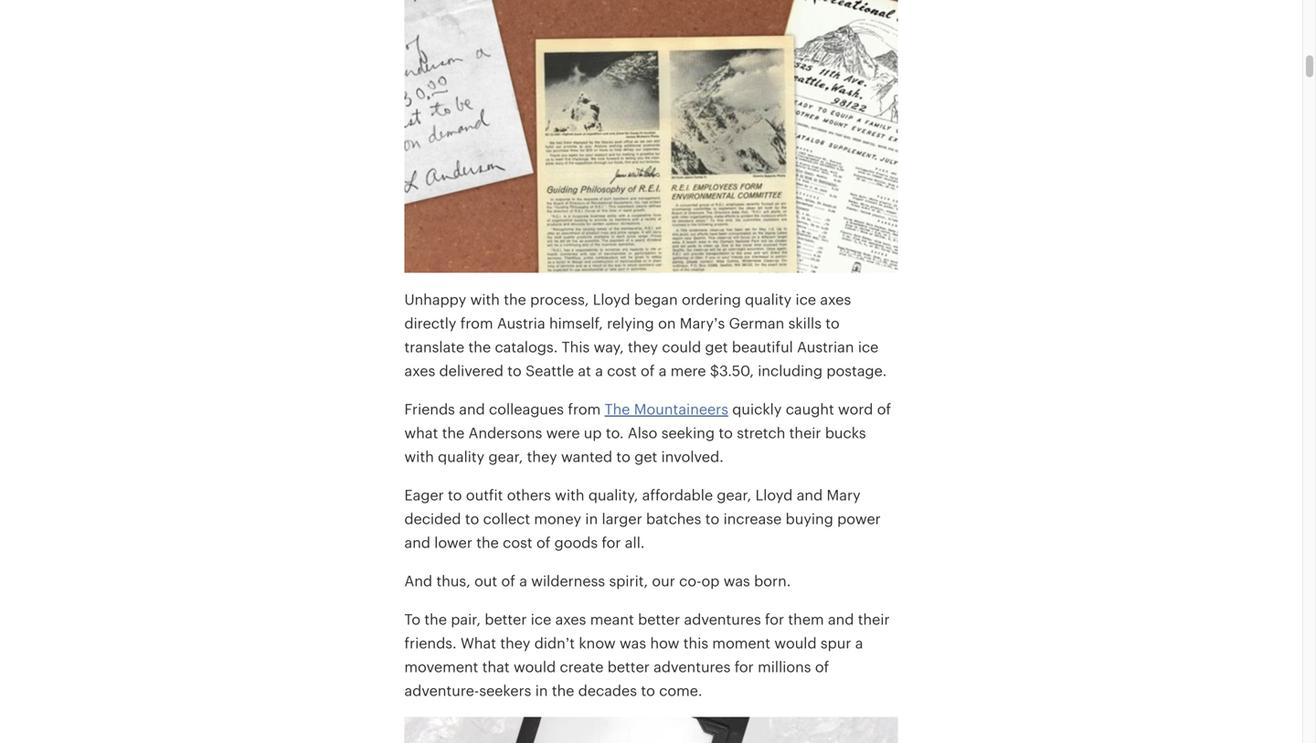 Task type: describe. For each thing, give the bounding box(es) containing it.
a right out
[[519, 572, 527, 589]]

and down delivered
[[459, 400, 485, 417]]

to
[[404, 610, 421, 627]]

money
[[534, 510, 581, 527]]

1 vertical spatial adventures
[[654, 658, 731, 675]]

to the pair, better ice axes meant better adventures for them and their friends. what they didn't know was how this moment would spur a movement that would create better adventures for millions of adventure-seekers in the decades to come.
[[404, 610, 890, 699]]

quality,
[[588, 486, 638, 503]]

unhappy
[[404, 291, 466, 307]]

decided
[[404, 510, 461, 527]]

outfit
[[466, 486, 503, 503]]

larger
[[602, 510, 642, 527]]

mary
[[827, 486, 861, 503]]

a left mere
[[659, 362, 667, 379]]

2 horizontal spatial for
[[765, 610, 784, 627]]

wanted
[[561, 448, 612, 465]]

austrian
[[797, 338, 854, 355]]

1 horizontal spatial from
[[568, 400, 601, 417]]

process,
[[530, 291, 589, 307]]

cost inside eager to outfit others with quality, affordable gear, lloyd and mary decided to collect money in larger batches to increase buying power and lower the cost of goods for all.
[[503, 534, 533, 551]]

involved.
[[661, 448, 724, 465]]

0 vertical spatial axes
[[820, 291, 851, 307]]

on
[[658, 314, 676, 331]]

0 horizontal spatial axes
[[404, 362, 435, 379]]

to down catalogs. on the top left of page
[[508, 362, 522, 379]]

our
[[652, 572, 675, 589]]

postage.
[[827, 362, 887, 379]]

bucks
[[825, 424, 866, 441]]

friends.
[[404, 634, 457, 651]]

of inside to the pair, better ice axes meant better adventures for them and their friends. what they didn't know was how this moment would spur a movement that would create better adventures for millions of adventure-seekers in the decades to come.
[[815, 658, 829, 675]]

the inside 'quickly caught word of what the andersons were up to. also seeking to stretch their bucks with quality gear, they wanted to get involved.'
[[442, 424, 465, 441]]

power
[[837, 510, 881, 527]]

stretch
[[737, 424, 785, 441]]

moment
[[712, 634, 771, 651]]

batches
[[646, 510, 701, 527]]

the down the create at the left bottom of the page
[[552, 682, 574, 699]]

1 horizontal spatial was
[[724, 572, 750, 589]]

of right out
[[501, 572, 515, 589]]

heritage_sub_1 image
[[404, 0, 898, 273]]

that
[[482, 658, 510, 675]]

what
[[461, 634, 496, 651]]

andersons
[[469, 424, 542, 441]]

thus,
[[436, 572, 471, 589]]

collect
[[483, 510, 530, 527]]

from inside the unhappy with the process, lloyd began ordering quality ice axes directly from austria himself, relying on mary's german skills to translate the catalogs. this way, they could get beautiful austrian ice axes delivered to seattle at a cost of a mere $3.50, including postage.
[[460, 314, 493, 331]]

0 vertical spatial ice
[[796, 291, 816, 307]]

relying
[[607, 314, 654, 331]]

gear, inside eager to outfit others with quality, affordable gear, lloyd and mary decided to collect money in larger batches to increase buying power and lower the cost of goods for all.
[[717, 486, 752, 503]]

increase
[[724, 510, 782, 527]]

millions
[[758, 658, 811, 675]]

up
[[584, 424, 602, 441]]

the mountaineers link
[[605, 400, 728, 417]]

lloyd inside the unhappy with the process, lloyd began ordering quality ice axes directly from austria himself, relying on mary's german skills to translate the catalogs. this way, they could get beautiful austrian ice axes delivered to seattle at a cost of a mere $3.50, including postage.
[[593, 291, 630, 307]]

and up the buying
[[797, 486, 823, 503]]

with inside 'quickly caught word of what the andersons were up to. also seeking to stretch their bucks with quality gear, they wanted to get involved.'
[[404, 448, 434, 465]]

mary's
[[680, 314, 725, 331]]

born.
[[754, 572, 791, 589]]

the right to
[[425, 610, 447, 627]]

affordable
[[642, 486, 713, 503]]

directly
[[404, 314, 457, 331]]

what
[[404, 424, 438, 441]]

unhappy with the process, lloyd began ordering quality ice axes directly from austria himself, relying on mary's german skills to translate the catalogs. this way, they could get beautiful austrian ice axes delivered to seattle at a cost of a mere $3.50, including postage.
[[404, 291, 887, 379]]

decades
[[578, 682, 637, 699]]

gear, inside 'quickly caught word of what the andersons were up to. also seeking to stretch their bucks with quality gear, they wanted to get involved.'
[[489, 448, 523, 465]]

all.
[[625, 534, 645, 551]]

come.
[[659, 682, 702, 699]]

catalogs.
[[495, 338, 558, 355]]

axes inside to the pair, better ice axes meant better adventures for them and their friends. what they didn't know was how this moment would spur a movement that would create better adventures for millions of adventure-seekers in the decades to come.
[[555, 610, 586, 627]]

beautiful
[[732, 338, 793, 355]]

with inside eager to outfit others with quality, affordable gear, lloyd and mary decided to collect money in larger batches to increase buying power and lower the cost of goods for all.
[[555, 486, 585, 503]]

to down the outfit
[[465, 510, 479, 527]]

quality inside the unhappy with the process, lloyd began ordering quality ice axes directly from austria himself, relying on mary's german skills to translate the catalogs. this way, they could get beautiful austrian ice axes delivered to seattle at a cost of a mere $3.50, including postage.
[[745, 291, 792, 307]]

skills
[[788, 314, 822, 331]]

way,
[[594, 338, 624, 355]]

spirit,
[[609, 572, 648, 589]]

goods
[[554, 534, 598, 551]]

friends and colleagues from the mountaineers
[[404, 400, 728, 417]]

spur
[[821, 634, 851, 651]]

how
[[650, 634, 680, 651]]

mountaineers
[[634, 400, 728, 417]]

them
[[788, 610, 824, 627]]

including
[[758, 362, 823, 379]]

eager
[[404, 486, 444, 503]]

to.
[[606, 424, 624, 441]]

$3.50,
[[710, 362, 754, 379]]

1 vertical spatial would
[[514, 658, 556, 675]]

caught
[[786, 400, 834, 417]]

delivered
[[439, 362, 504, 379]]



Task type: vqa. For each thing, say whether or not it's contained in the screenshot.
Toggle women%27s-clothing sub-items icon
no



Task type: locate. For each thing, give the bounding box(es) containing it.
0 vertical spatial their
[[789, 424, 821, 441]]

to right batches
[[705, 510, 720, 527]]

in inside to the pair, better ice axes meant better adventures for them and their friends. what they didn't know was how this moment would spur a movement that would create better adventures for millions of adventure-seekers in the decades to come.
[[535, 682, 548, 699]]

the down "collect"
[[476, 534, 499, 551]]

word
[[838, 400, 873, 417]]

2 vertical spatial for
[[735, 658, 754, 675]]

ice up didn't
[[531, 610, 551, 627]]

this
[[684, 634, 708, 651]]

0 vertical spatial lloyd
[[593, 291, 630, 307]]

were
[[546, 424, 580, 441]]

their
[[789, 424, 821, 441], [858, 610, 890, 627]]

0 vertical spatial with
[[470, 291, 500, 307]]

1 vertical spatial get
[[635, 448, 657, 465]]

to up austrian
[[826, 314, 840, 331]]

1 vertical spatial quality
[[438, 448, 485, 465]]

1 vertical spatial ice
[[858, 338, 879, 355]]

eager to outfit others with quality, affordable gear, lloyd and mary decided to collect money in larger batches to increase buying power and lower the cost of goods for all.
[[404, 486, 881, 551]]

1 vertical spatial from
[[568, 400, 601, 417]]

for down moment
[[735, 658, 754, 675]]

quality
[[745, 291, 792, 307], [438, 448, 485, 465]]

they down relying
[[628, 338, 658, 355]]

of right word
[[877, 400, 891, 417]]

could
[[662, 338, 701, 355]]

quickly
[[732, 400, 782, 417]]

get inside 'quickly caught word of what the andersons were up to. also seeking to stretch their bucks with quality gear, they wanted to get involved.'
[[635, 448, 657, 465]]

with up austria in the top left of the page
[[470, 291, 500, 307]]

wilderness
[[531, 572, 605, 589]]

the up austria in the top left of the page
[[504, 291, 526, 307]]

gear,
[[489, 448, 523, 465], [717, 486, 752, 503]]

didn't
[[534, 634, 575, 651]]

a right at
[[595, 362, 603, 379]]

1 horizontal spatial would
[[775, 634, 817, 651]]

seeking
[[661, 424, 715, 441]]

austria
[[497, 314, 545, 331]]

also
[[628, 424, 658, 441]]

movement
[[404, 658, 478, 675]]

cost
[[607, 362, 637, 379], [503, 534, 533, 551]]

pair,
[[451, 610, 481, 627]]

0 horizontal spatial quality
[[438, 448, 485, 465]]

0 horizontal spatial for
[[602, 534, 621, 551]]

know
[[579, 634, 616, 651]]

1 vertical spatial with
[[404, 448, 434, 465]]

they down were
[[527, 448, 557, 465]]

in up the goods
[[585, 510, 598, 527]]

from up the up
[[568, 400, 601, 417]]

seattle
[[526, 362, 574, 379]]

the
[[605, 400, 630, 417]]

to inside to the pair, better ice axes meant better adventures for them and their friends. what they didn't know was how this moment would spur a movement that would create better adventures for millions of adventure-seekers in the decades to come.
[[641, 682, 655, 699]]

to
[[826, 314, 840, 331], [508, 362, 522, 379], [719, 424, 733, 441], [616, 448, 631, 465], [448, 486, 462, 503], [465, 510, 479, 527], [705, 510, 720, 527], [641, 682, 655, 699]]

ice up skills
[[796, 291, 816, 307]]

ordering
[[682, 291, 741, 307]]

for inside eager to outfit others with quality, affordable gear, lloyd and mary decided to collect money in larger batches to increase buying power and lower the cost of goods for all.
[[602, 534, 621, 551]]

and
[[404, 572, 432, 589]]

translate
[[404, 338, 465, 355]]

from
[[460, 314, 493, 331], [568, 400, 601, 417]]

2 vertical spatial they
[[500, 634, 531, 651]]

and thus, out of a wilderness spirit, our co-op was born.
[[404, 572, 791, 589]]

from left austria in the top left of the page
[[460, 314, 493, 331]]

1 horizontal spatial ice
[[796, 291, 816, 307]]

better up decades
[[608, 658, 650, 675]]

quality inside 'quickly caught word of what the andersons were up to. also seeking to stretch their bucks with quality gear, they wanted to get involved.'
[[438, 448, 485, 465]]

their right them
[[858, 610, 890, 627]]

german
[[729, 314, 785, 331]]

1 vertical spatial for
[[765, 610, 784, 627]]

1 horizontal spatial in
[[585, 510, 598, 527]]

adventure-
[[404, 682, 479, 699]]

lloyd inside eager to outfit others with quality, affordable gear, lloyd and mary decided to collect money in larger batches to increase buying power and lower the cost of goods for all.
[[756, 486, 793, 503]]

to down the to.
[[616, 448, 631, 465]]

lloyd
[[593, 291, 630, 307], [756, 486, 793, 503]]

with inside the unhappy with the process, lloyd began ordering quality ice axes directly from austria himself, relying on mary's german skills to translate the catalogs. this way, they could get beautiful austrian ice axes delivered to seattle at a cost of a mere $3.50, including postage.
[[470, 291, 500, 307]]

0 horizontal spatial gear,
[[489, 448, 523, 465]]

himself,
[[549, 314, 603, 331]]

would
[[775, 634, 817, 651], [514, 658, 556, 675]]

lloyd up relying
[[593, 291, 630, 307]]

better
[[485, 610, 527, 627], [638, 610, 680, 627], [608, 658, 650, 675]]

0 vertical spatial from
[[460, 314, 493, 331]]

at
[[578, 362, 591, 379]]

2 horizontal spatial ice
[[858, 338, 879, 355]]

1 vertical spatial was
[[620, 634, 646, 651]]

seekers
[[479, 682, 531, 699]]

adventures up moment
[[684, 610, 761, 627]]

0 horizontal spatial was
[[620, 634, 646, 651]]

cost down "collect"
[[503, 534, 533, 551]]

1 horizontal spatial get
[[705, 338, 728, 355]]

this
[[562, 338, 590, 355]]

0 horizontal spatial cost
[[503, 534, 533, 551]]

gear, down the 'andersons' at the left of page
[[489, 448, 523, 465]]

for
[[602, 534, 621, 551], [765, 610, 784, 627], [735, 658, 754, 675]]

they inside 'quickly caught word of what the andersons were up to. also seeking to stretch their bucks with quality gear, they wanted to get involved.'
[[527, 448, 557, 465]]

0 vertical spatial was
[[724, 572, 750, 589]]

lower
[[434, 534, 473, 551]]

the inside eager to outfit others with quality, affordable gear, lloyd and mary decided to collect money in larger batches to increase buying power and lower the cost of goods for all.
[[476, 534, 499, 551]]

in
[[585, 510, 598, 527], [535, 682, 548, 699]]

the
[[504, 291, 526, 307], [468, 338, 491, 355], [442, 424, 465, 441], [476, 534, 499, 551], [425, 610, 447, 627], [552, 682, 574, 699]]

1 vertical spatial in
[[535, 682, 548, 699]]

0 horizontal spatial in
[[535, 682, 548, 699]]

1 vertical spatial axes
[[404, 362, 435, 379]]

0 horizontal spatial from
[[460, 314, 493, 331]]

in right seekers
[[535, 682, 548, 699]]

out
[[474, 572, 497, 589]]

ice inside to the pair, better ice axes meant better adventures for them and their friends. what they didn't know was how this moment would spur a movement that would create better adventures for millions of adventure-seekers in the decades to come.
[[531, 610, 551, 627]]

0 horizontal spatial would
[[514, 658, 556, 675]]

1 horizontal spatial for
[[735, 658, 754, 675]]

0 vertical spatial quality
[[745, 291, 792, 307]]

would down didn't
[[514, 658, 556, 675]]

0 horizontal spatial with
[[404, 448, 434, 465]]

1 horizontal spatial their
[[858, 610, 890, 627]]

0 horizontal spatial lloyd
[[593, 291, 630, 307]]

create
[[560, 658, 604, 675]]

began
[[634, 291, 678, 307]]

was inside to the pair, better ice axes meant better adventures for them and their friends. what they didn't know was how this moment would spur a movement that would create better adventures for millions of adventure-seekers in the decades to come.
[[620, 634, 646, 651]]

quickly caught word of what the andersons were up to. also seeking to stretch their bucks with quality gear, they wanted to get involved.
[[404, 400, 891, 465]]

2 vertical spatial ice
[[531, 610, 551, 627]]

for left them
[[765, 610, 784, 627]]

they inside to the pair, better ice axes meant better adventures for them and their friends. what they didn't know was how this moment would spur a movement that would create better adventures for millions of adventure-seekers in the decades to come.
[[500, 634, 531, 651]]

get
[[705, 338, 728, 355], [635, 448, 657, 465]]

in inside eager to outfit others with quality, affordable gear, lloyd and mary decided to collect money in larger batches to increase buying power and lower the cost of goods for all.
[[585, 510, 598, 527]]

to left 'come.'
[[641, 682, 655, 699]]

of inside eager to outfit others with quality, affordable gear, lloyd and mary decided to collect money in larger batches to increase buying power and lower the cost of goods for all.
[[537, 534, 551, 551]]

with up money
[[555, 486, 585, 503]]

1 vertical spatial cost
[[503, 534, 533, 551]]

0 vertical spatial gear,
[[489, 448, 523, 465]]

to left stretch
[[719, 424, 733, 441]]

a inside to the pair, better ice axes meant better adventures for them and their friends. what they didn't know was how this moment would spur a movement that would create better adventures for millions of adventure-seekers in the decades to come.
[[855, 634, 863, 651]]

axes down translate
[[404, 362, 435, 379]]

1 vertical spatial lloyd
[[756, 486, 793, 503]]

cost down 'way,'
[[607, 362, 637, 379]]

0 vertical spatial they
[[628, 338, 658, 355]]

they up that
[[500, 634, 531, 651]]

of
[[641, 362, 655, 379], [877, 400, 891, 417], [537, 534, 551, 551], [501, 572, 515, 589], [815, 658, 829, 675]]

and up spur
[[828, 610, 854, 627]]

1 horizontal spatial quality
[[745, 291, 792, 307]]

they inside the unhappy with the process, lloyd began ordering quality ice axes directly from austria himself, relying on mary's german skills to translate the catalogs. this way, they could get beautiful austrian ice axes delivered to seattle at a cost of a mere $3.50, including postage.
[[628, 338, 658, 355]]

1 horizontal spatial axes
[[555, 610, 586, 627]]

of down money
[[537, 534, 551, 551]]

was right op
[[724, 572, 750, 589]]

and
[[459, 400, 485, 417], [797, 486, 823, 503], [404, 534, 431, 551], [828, 610, 854, 627]]

meant
[[590, 610, 634, 627]]

1 horizontal spatial gear,
[[717, 486, 752, 503]]

quality up the outfit
[[438, 448, 485, 465]]

ice up postage.
[[858, 338, 879, 355]]

their down caught
[[789, 424, 821, 441]]

buying
[[786, 510, 833, 527]]

get down the mary's
[[705, 338, 728, 355]]

heritage_sub_2 image
[[404, 717, 898, 743]]

0 vertical spatial cost
[[607, 362, 637, 379]]

and inside to the pair, better ice axes meant better adventures for them and their friends. what they didn't know was how this moment would spur a movement that would create better adventures for millions of adventure-seekers in the decades to come.
[[828, 610, 854, 627]]

ice
[[796, 291, 816, 307], [858, 338, 879, 355], [531, 610, 551, 627]]

co-
[[679, 572, 702, 589]]

was down meant
[[620, 634, 646, 651]]

1 horizontal spatial with
[[470, 291, 500, 307]]

0 horizontal spatial their
[[789, 424, 821, 441]]

with
[[470, 291, 500, 307], [404, 448, 434, 465], [555, 486, 585, 503]]

a right spur
[[855, 634, 863, 651]]

0 horizontal spatial ice
[[531, 610, 551, 627]]

better up how
[[638, 610, 680, 627]]

a
[[595, 362, 603, 379], [659, 362, 667, 379], [519, 572, 527, 589], [855, 634, 863, 651]]

0 vertical spatial for
[[602, 534, 621, 551]]

of down spur
[[815, 658, 829, 675]]

1 vertical spatial gear,
[[717, 486, 752, 503]]

1 vertical spatial they
[[527, 448, 557, 465]]

adventures
[[684, 610, 761, 627], [654, 658, 731, 675]]

quality up german
[[745, 291, 792, 307]]

the right what on the left of page
[[442, 424, 465, 441]]

0 vertical spatial in
[[585, 510, 598, 527]]

op
[[702, 572, 720, 589]]

lloyd up increase
[[756, 486, 793, 503]]

others
[[507, 486, 551, 503]]

2 horizontal spatial with
[[555, 486, 585, 503]]

0 vertical spatial adventures
[[684, 610, 761, 627]]

0 horizontal spatial get
[[635, 448, 657, 465]]

gear, up increase
[[717, 486, 752, 503]]

for left all.
[[602, 534, 621, 551]]

axes up didn't
[[555, 610, 586, 627]]

their inside to the pair, better ice axes meant better adventures for them and their friends. what they didn't know was how this moment would spur a movement that would create better adventures for millions of adventure-seekers in the decades to come.
[[858, 610, 890, 627]]

would down them
[[775, 634, 817, 651]]

with down what on the left of page
[[404, 448, 434, 465]]

mere
[[671, 362, 706, 379]]

get down also
[[635, 448, 657, 465]]

cost inside the unhappy with the process, lloyd began ordering quality ice axes directly from austria himself, relying on mary's german skills to translate the catalogs. this way, they could get beautiful austrian ice axes delivered to seattle at a cost of a mere $3.50, including postage.
[[607, 362, 637, 379]]

1 vertical spatial their
[[858, 610, 890, 627]]

their inside 'quickly caught word of what the andersons were up to. also seeking to stretch their bucks with quality gear, they wanted to get involved.'
[[789, 424, 821, 441]]

2 vertical spatial axes
[[555, 610, 586, 627]]

axes up skills
[[820, 291, 851, 307]]

and down the decided
[[404, 534, 431, 551]]

1 horizontal spatial cost
[[607, 362, 637, 379]]

1 horizontal spatial lloyd
[[756, 486, 793, 503]]

better up what
[[485, 610, 527, 627]]

of left mere
[[641, 362, 655, 379]]

of inside 'quickly caught word of what the andersons were up to. also seeking to stretch their bucks with quality gear, they wanted to get involved.'
[[877, 400, 891, 417]]

0 vertical spatial would
[[775, 634, 817, 651]]

to left the outfit
[[448, 486, 462, 503]]

2 vertical spatial with
[[555, 486, 585, 503]]

of inside the unhappy with the process, lloyd began ordering quality ice axes directly from austria himself, relying on mary's german skills to translate the catalogs. this way, they could get beautiful austrian ice axes delivered to seattle at a cost of a mere $3.50, including postage.
[[641, 362, 655, 379]]

0 vertical spatial get
[[705, 338, 728, 355]]

friends
[[404, 400, 455, 417]]

colleagues
[[489, 400, 564, 417]]

get inside the unhappy with the process, lloyd began ordering quality ice axes directly from austria himself, relying on mary's german skills to translate the catalogs. this way, they could get beautiful austrian ice axes delivered to seattle at a cost of a mere $3.50, including postage.
[[705, 338, 728, 355]]

2 horizontal spatial axes
[[820, 291, 851, 307]]

the up delivered
[[468, 338, 491, 355]]

adventures down 'this'
[[654, 658, 731, 675]]



